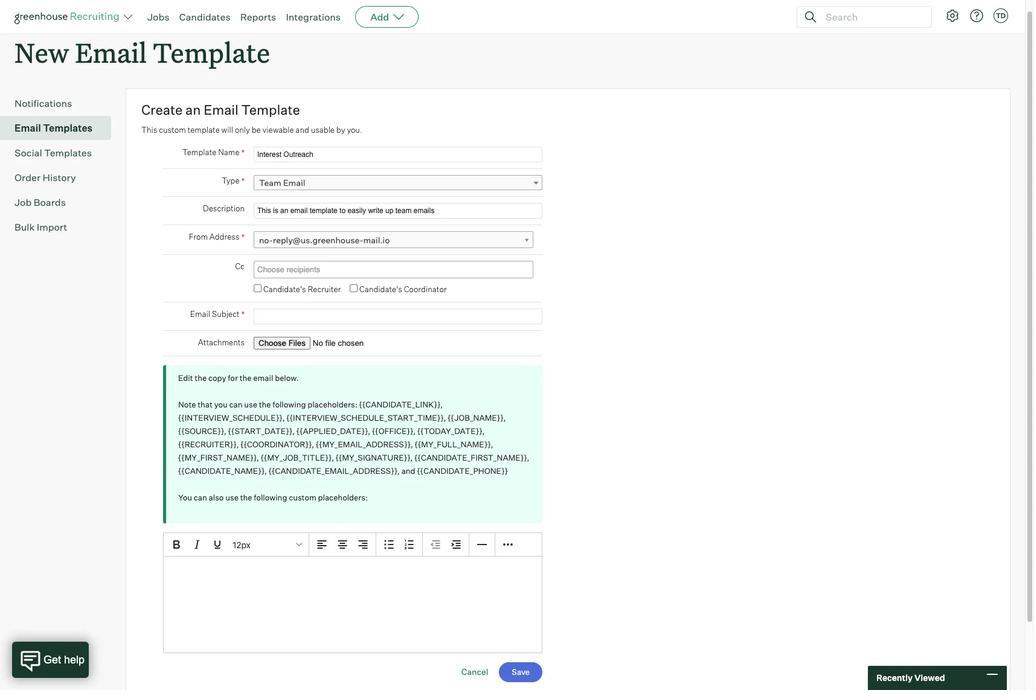 Task type: vqa. For each thing, say whether or not it's contained in the screenshot.
User's USER
no



Task type: describe. For each thing, give the bounding box(es) containing it.
job boards link
[[15, 195, 106, 210]]

cancel
[[462, 667, 489, 677]]

this custom template will only be viewable and usable by you.
[[141, 125, 363, 135]]

order history
[[15, 172, 76, 184]]

td button
[[992, 6, 1011, 25]]

td
[[997, 11, 1007, 20]]

td button
[[994, 8, 1009, 23]]

2 toolbar from the left
[[377, 534, 423, 557]]

cc
[[235, 262, 245, 272]]

candidate's for candidate's recruiter
[[263, 285, 306, 295]]

{{job_name}},
[[448, 413, 506, 423]]

mail.io
[[364, 235, 390, 246]]

2 * from the top
[[241, 176, 245, 186]]

integrations
[[286, 11, 341, 23]]

0 vertical spatial can
[[229, 400, 243, 410]]

by
[[337, 125, 346, 135]]

history
[[43, 172, 76, 184]]

address
[[210, 232, 240, 242]]

job boards
[[15, 197, 66, 209]]

* for email subject *
[[241, 309, 245, 320]]

team email
[[259, 178, 305, 188]]

email subject *
[[190, 309, 245, 320]]

templates for social templates
[[44, 147, 92, 159]]

for
[[228, 373, 238, 383]]

12px
[[233, 540, 251, 550]]

{{source}},
[[178, 427, 227, 436]]

jobs link
[[148, 11, 170, 23]]

attachments
[[198, 338, 245, 347]]

this
[[141, 125, 157, 135]]

bulk import
[[15, 221, 67, 233]]

note
[[178, 400, 196, 410]]

1 vertical spatial can
[[194, 493, 207, 503]]

integrations link
[[286, 11, 341, 23]]

* for template name *
[[241, 148, 245, 158]]

that
[[198, 400, 213, 410]]

usable
[[311, 125, 335, 135]]

you can also use the following custom placeholders:
[[178, 493, 368, 503]]

recently viewed
[[877, 674, 946, 684]]

0 horizontal spatial use
[[226, 493, 239, 503]]

social
[[15, 147, 42, 159]]

{{candidate_link}},
[[359, 400, 443, 410]]

you.
[[347, 125, 363, 135]]

candidates link
[[179, 11, 231, 23]]

{{candidate_name}},
[[178, 467, 267, 476]]

type
[[222, 176, 240, 186]]

name
[[218, 148, 240, 157]]

import
[[37, 221, 67, 233]]

12px group
[[164, 534, 542, 557]]

subject
[[212, 309, 240, 319]]

template
[[188, 125, 220, 135]]

placeholders: for note that you can use the following placeholders:
[[308, 400, 358, 410]]

recently
[[877, 674, 913, 684]]

email inside team email link
[[283, 178, 305, 188]]

0 vertical spatial following
[[273, 400, 306, 410]]

below.
[[275, 373, 299, 383]]

also
[[209, 493, 224, 503]]

an
[[186, 102, 201, 118]]

Candidate's Coordinator checkbox
[[350, 285, 358, 293]]

recruiter
[[308, 285, 341, 295]]

the right also
[[240, 493, 252, 503]]

new
[[15, 34, 69, 70]]

no-reply@us.greenhouse-mail.io
[[259, 235, 390, 246]]

team email link
[[254, 175, 543, 191]]

from
[[189, 232, 208, 242]]

order history link
[[15, 171, 106, 185]]

email inside email subject *
[[190, 309, 210, 319]]

{{recruiter}},
[[178, 440, 239, 450]]

{{interview_schedule}},
[[178, 413, 285, 423]]

create
[[141, 102, 183, 118]]

you
[[178, 493, 192, 503]]

create an email template
[[141, 102, 300, 118]]

boards
[[34, 197, 66, 209]]

1 vertical spatial following
[[254, 493, 287, 503]]

will
[[222, 125, 233, 135]]

{{coordinator}},
[[241, 440, 314, 450]]

reports link
[[240, 11, 276, 23]]

template name *
[[183, 148, 245, 158]]



Task type: locate. For each thing, give the bounding box(es) containing it.
you
[[214, 400, 228, 410]]

placeholders: up {{applied_date}}, on the left bottom of the page
[[308, 400, 358, 410]]

reply@us.greenhouse-
[[273, 235, 364, 246]]

1 horizontal spatial can
[[229, 400, 243, 410]]

can up {{interview_schedule}},
[[229, 400, 243, 410]]

jobs
[[148, 11, 170, 23]]

0 vertical spatial templates
[[43, 122, 93, 134]]

3 * from the top
[[241, 232, 245, 243]]

social templates
[[15, 147, 92, 159]]

1 vertical spatial use
[[226, 493, 239, 503]]

templates up the social templates link
[[43, 122, 93, 134]]

add
[[371, 11, 389, 23]]

be
[[252, 125, 261, 135]]

candidate's recruiter
[[263, 285, 341, 295]]

template up viewable
[[242, 102, 300, 118]]

template
[[153, 34, 270, 70], [242, 102, 300, 118], [183, 148, 217, 157]]

add button
[[356, 6, 419, 28]]

new email template
[[15, 34, 270, 70]]

candidate's coordinator
[[360, 285, 447, 295]]

notifications
[[15, 97, 72, 110]]

and left usable
[[296, 125, 309, 135]]

the right edit
[[195, 373, 207, 383]]

Search text field
[[823, 8, 921, 26]]

0 vertical spatial template
[[153, 34, 270, 70]]

custom
[[159, 125, 186, 135], [289, 493, 317, 503]]

2 vertical spatial template
[[183, 148, 217, 157]]

the right for
[[240, 373, 252, 383]]

job
[[15, 197, 32, 209]]

no-reply@us.greenhouse-mail.io link
[[254, 232, 534, 249]]

None file field
[[254, 337, 407, 350]]

1 toolbar from the left
[[310, 534, 377, 557]]

and inside the {{candidate_link}}, {{interview_schedule}}, {{interview_schedule_start_time}}, {{job_name}}, {{source}}, {{start_date}}, {{applied_date}}, {{office}}, {{today_date}}, {{recruiter}}, {{coordinator}}, {{my_email_address}}, {{my_full_name}}, {{my_first_name}}, {{my_job_title}}, {{my_signature}}, {{candidate_first_name}}, {{candidate_name}}, {{candidate_email_address}}, and {{candidate_phone}}
[[402, 467, 416, 476]]

{{interview_schedule_start_time}},
[[287, 413, 446, 423]]

1 vertical spatial and
[[402, 467, 416, 476]]

team
[[259, 178, 281, 188]]

custom down "create"
[[159, 125, 186, 135]]

{{my_full_name}},
[[415, 440, 494, 450]]

email
[[253, 373, 273, 383]]

placeholders: down {{candidate_email_address}},
[[318, 493, 368, 503]]

* right subject
[[241, 309, 245, 320]]

1 vertical spatial placeholders:
[[318, 493, 368, 503]]

email up will
[[204, 102, 239, 118]]

order
[[15, 172, 41, 184]]

Template Name text field
[[254, 147, 543, 163]]

{{my_job_title}},
[[261, 453, 334, 463]]

3 toolbar from the left
[[423, 534, 470, 557]]

email inside email templates link
[[15, 122, 41, 134]]

email right team
[[283, 178, 305, 188]]

candidate's right 'candidate's recruiter' checkbox
[[263, 285, 306, 295]]

candidates
[[179, 11, 231, 23]]

0 vertical spatial and
[[296, 125, 309, 135]]

1 horizontal spatial use
[[244, 400, 257, 410]]

Candidate's Recruiter checkbox
[[254, 285, 262, 293]]

candidate's right candidate's coordinator checkbox
[[360, 285, 403, 295]]

the down email
[[259, 400, 271, 410]]

configure image
[[946, 8, 961, 23]]

{{candidate_first_name}},
[[415, 453, 530, 463]]

email up social
[[15, 122, 41, 134]]

templates for email templates
[[43, 122, 93, 134]]

{{office}},
[[372, 427, 416, 436]]

* right type
[[241, 176, 245, 186]]

1 * from the top
[[241, 148, 245, 158]]

{{my_email_address}},
[[316, 440, 413, 450]]

custom down {{my_job_title}},
[[289, 493, 317, 503]]

no-
[[259, 235, 273, 246]]

4 * from the top
[[241, 309, 245, 320]]

template down template
[[183, 148, 217, 157]]

notifications link
[[15, 96, 106, 111]]

coordinator
[[404, 285, 447, 295]]

templates down email templates link at the left top of page
[[44, 147, 92, 159]]

{{my_first_name}},
[[178, 453, 259, 463]]

1 vertical spatial custom
[[289, 493, 317, 503]]

0 horizontal spatial and
[[296, 125, 309, 135]]

Description text field
[[254, 203, 543, 219]]

{{candidate_link}}, {{interview_schedule}}, {{interview_schedule_start_time}}, {{job_name}}, {{source}}, {{start_date}}, {{applied_date}}, {{office}}, {{today_date}}, {{recruiter}}, {{coordinator}}, {{my_email_address}}, {{my_full_name}}, {{my_first_name}}, {{my_job_title}}, {{my_signature}}, {{candidate_first_name}}, {{candidate_name}}, {{candidate_email_address}}, and {{candidate_phone}}
[[178, 400, 530, 476]]

edit
[[178, 373, 193, 383]]

template inside template name *
[[183, 148, 217, 157]]

use up {{interview_schedule}},
[[244, 400, 257, 410]]

email
[[75, 34, 147, 70], [204, 102, 239, 118], [15, 122, 41, 134], [283, 178, 305, 188], [190, 309, 210, 319]]

1 vertical spatial templates
[[44, 147, 92, 159]]

None text field
[[255, 262, 540, 278]]

1 candidate's from the left
[[263, 285, 306, 295]]

0 vertical spatial use
[[244, 400, 257, 410]]

email templates
[[15, 122, 93, 134]]

description
[[203, 204, 245, 214]]

None submit
[[500, 663, 543, 683]]

* right address
[[241, 232, 245, 243]]

email down greenhouse recruiting image
[[75, 34, 147, 70]]

{{candidate_email_address}},
[[269, 467, 400, 476]]

toolbar
[[310, 534, 377, 557], [377, 534, 423, 557], [423, 534, 470, 557]]

email left subject
[[190, 309, 210, 319]]

{{candidate_phone}}
[[417, 467, 508, 476]]

{{today_date}},
[[418, 427, 485, 436]]

2 candidate's from the left
[[360, 285, 403, 295]]

template down candidates
[[153, 34, 270, 70]]

{{start_date}},
[[228, 427, 295, 436]]

following
[[273, 400, 306, 410], [254, 493, 287, 503]]

greenhouse recruiting image
[[15, 10, 123, 24]]

email templates link
[[15, 121, 106, 136]]

reports
[[240, 11, 276, 23]]

following down below.
[[273, 400, 306, 410]]

from address *
[[189, 232, 245, 243]]

0 horizontal spatial custom
[[159, 125, 186, 135]]

1 horizontal spatial custom
[[289, 493, 317, 503]]

can right you
[[194, 493, 207, 503]]

use
[[244, 400, 257, 410], [226, 493, 239, 503]]

bulk import link
[[15, 220, 106, 235]]

following up 12px popup button
[[254, 493, 287, 503]]

viewed
[[915, 674, 946, 684]]

copy
[[209, 373, 226, 383]]

1 vertical spatial template
[[242, 102, 300, 118]]

note that you can use the following placeholders:
[[178, 400, 359, 410]]

12px toolbar
[[164, 534, 310, 557]]

candidate's for candidate's coordinator
[[360, 285, 403, 295]]

{{my_signature}},
[[336, 453, 413, 463]]

placeholders: for you can also use the following custom placeholders:
[[318, 493, 368, 503]]

bulk
[[15, 221, 35, 233]]

only
[[235, 125, 250, 135]]

and down {{my_signature}},
[[402, 467, 416, 476]]

and
[[296, 125, 309, 135], [402, 467, 416, 476]]

12px button
[[228, 535, 306, 555]]

0 vertical spatial custom
[[159, 125, 186, 135]]

{{applied_date}},
[[297, 427, 371, 436]]

0 horizontal spatial candidate's
[[263, 285, 306, 295]]

can
[[229, 400, 243, 410], [194, 493, 207, 503]]

0 vertical spatial placeholders:
[[308, 400, 358, 410]]

* for from address *
[[241, 232, 245, 243]]

Email Subject text field
[[254, 309, 543, 324]]

use right also
[[226, 493, 239, 503]]

1 horizontal spatial candidate's
[[360, 285, 403, 295]]

1 horizontal spatial and
[[402, 467, 416, 476]]

0 horizontal spatial can
[[194, 493, 207, 503]]

cancel link
[[462, 667, 489, 677]]

candidate's
[[263, 285, 306, 295], [360, 285, 403, 295]]

type *
[[222, 176, 245, 186]]

*
[[241, 148, 245, 158], [241, 176, 245, 186], [241, 232, 245, 243], [241, 309, 245, 320]]

social templates link
[[15, 146, 106, 160]]

* right name
[[241, 148, 245, 158]]

templates
[[43, 122, 93, 134], [44, 147, 92, 159]]



